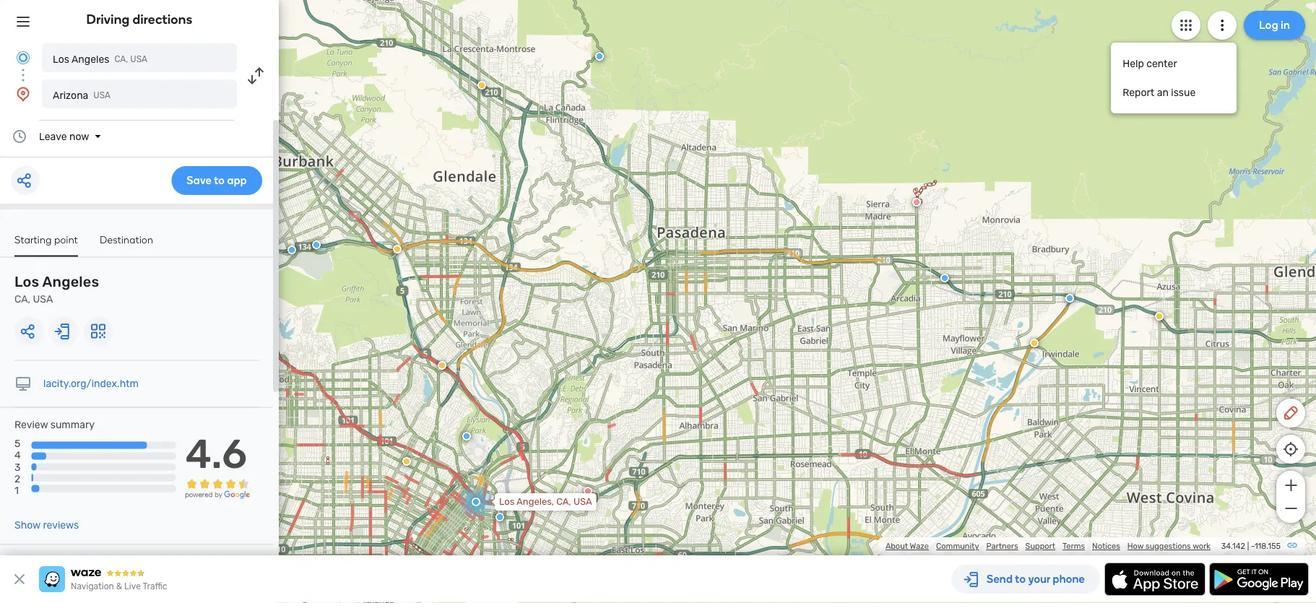 Task type: describe. For each thing, give the bounding box(es) containing it.
2 vertical spatial los
[[499, 497, 515, 508]]

4
[[14, 450, 21, 462]]

community link
[[937, 542, 980, 552]]

3
[[14, 461, 21, 473]]

2
[[14, 473, 20, 485]]

current location image
[[14, 49, 32, 66]]

about waze link
[[886, 542, 930, 552]]

terms link
[[1063, 542, 1086, 552]]

road closed image
[[584, 487, 593, 496]]

review
[[14, 419, 48, 431]]

1 vertical spatial hazard image
[[438, 361, 447, 370]]

leave now
[[39, 130, 89, 142]]

navigation & live traffic
[[71, 582, 167, 592]]

traffic
[[143, 582, 167, 592]]

1
[[14, 485, 19, 497]]

0 horizontal spatial ca,
[[14, 293, 30, 305]]

show reviews
[[14, 520, 79, 532]]

34.142
[[1222, 542, 1246, 552]]

partners
[[987, 542, 1019, 552]]

review summary
[[14, 419, 95, 431]]

destination
[[100, 233, 153, 246]]

how suggestions work link
[[1128, 542, 1211, 552]]

zoom out image
[[1283, 500, 1301, 518]]

x image
[[11, 571, 28, 588]]

work
[[1193, 542, 1211, 552]]

|
[[1248, 542, 1250, 552]]

5 4 3 2 1
[[14, 438, 21, 497]]

34.142 | -118.155
[[1222, 542, 1282, 552]]

0 horizontal spatial hazard image
[[393, 245, 402, 254]]

0 vertical spatial hazard image
[[478, 81, 486, 90]]

1 vertical spatial police image
[[496, 513, 505, 522]]

waze
[[910, 542, 930, 552]]

usa inside 'arizona usa'
[[94, 90, 111, 100]]

starting point button
[[14, 233, 78, 257]]

1 horizontal spatial hazard image
[[1031, 339, 1039, 348]]

link image
[[1287, 540, 1299, 552]]

live
[[124, 582, 141, 592]]

los angeles, ca, usa
[[499, 497, 593, 508]]

navigation
[[71, 582, 114, 592]]

0 vertical spatial angeles
[[72, 53, 109, 65]]

0 vertical spatial los angeles ca, usa
[[53, 53, 148, 65]]

destination button
[[100, 233, 153, 256]]



Task type: locate. For each thing, give the bounding box(es) containing it.
road closed image
[[913, 198, 922, 207]]

los left angeles,
[[499, 497, 515, 508]]

location image
[[14, 85, 32, 103]]

1 horizontal spatial hazard image
[[438, 361, 447, 370]]

terms
[[1063, 542, 1086, 552]]

0 horizontal spatial los
[[14, 274, 39, 291]]

2 horizontal spatial ca,
[[557, 497, 572, 508]]

2 vertical spatial ca,
[[557, 497, 572, 508]]

summary
[[50, 419, 95, 431]]

driving directions
[[86, 12, 193, 27]]

police image
[[596, 52, 604, 61], [312, 241, 321, 249], [288, 246, 296, 254], [1066, 294, 1075, 303], [463, 432, 471, 441]]

0 vertical spatial hazard image
[[393, 245, 402, 254]]

usa down starting point button
[[33, 293, 53, 305]]

how
[[1128, 542, 1144, 552]]

arizona usa
[[53, 89, 111, 101]]

usa down road closed image
[[574, 497, 593, 508]]

0 horizontal spatial hazard image
[[403, 458, 411, 466]]

0 vertical spatial ca,
[[115, 54, 128, 64]]

usa
[[130, 54, 148, 64], [94, 90, 111, 100], [33, 293, 53, 305], [574, 497, 593, 508]]

usa right arizona
[[94, 90, 111, 100]]

angeles,
[[517, 497, 554, 508]]

police image
[[941, 274, 950, 283], [496, 513, 505, 522]]

pencil image
[[1283, 405, 1300, 422]]

los up arizona
[[53, 53, 69, 65]]

1 vertical spatial los
[[14, 274, 39, 291]]

leave
[[39, 130, 67, 142]]

angeles
[[72, 53, 109, 65], [42, 274, 99, 291]]

1 horizontal spatial los
[[53, 53, 69, 65]]

2 vertical spatial hazard image
[[403, 458, 411, 466]]

1 vertical spatial ca,
[[14, 293, 30, 305]]

partners link
[[987, 542, 1019, 552]]

ca,
[[115, 54, 128, 64], [14, 293, 30, 305], [557, 497, 572, 508]]

2 horizontal spatial hazard image
[[1156, 312, 1164, 321]]

0 vertical spatial police image
[[941, 274, 950, 283]]

about waze community partners support terms notices how suggestions work
[[886, 542, 1211, 552]]

starting
[[14, 233, 52, 246]]

reviews
[[43, 520, 79, 532]]

2 horizontal spatial los
[[499, 497, 515, 508]]

support link
[[1026, 542, 1056, 552]]

4.6
[[185, 430, 247, 478]]

118.155
[[1255, 542, 1282, 552]]

los down starting point button
[[14, 274, 39, 291]]

about
[[886, 542, 909, 552]]

5
[[14, 438, 20, 450]]

suggestions
[[1146, 542, 1192, 552]]

zoom in image
[[1283, 477, 1301, 494]]

arizona
[[53, 89, 88, 101]]

1 vertical spatial los angeles ca, usa
[[14, 274, 99, 305]]

2 vertical spatial hazard image
[[1031, 339, 1039, 348]]

computer image
[[14, 376, 32, 393]]

usa down driving directions
[[130, 54, 148, 64]]

point
[[54, 233, 78, 246]]

los angeles ca, usa
[[53, 53, 148, 65], [14, 274, 99, 305]]

2 horizontal spatial hazard image
[[478, 81, 486, 90]]

1 horizontal spatial police image
[[941, 274, 950, 283]]

notices link
[[1093, 542, 1121, 552]]

hazard image
[[478, 81, 486, 90], [438, 361, 447, 370], [403, 458, 411, 466]]

angeles inside los angeles ca, usa
[[42, 274, 99, 291]]

0 horizontal spatial police image
[[496, 513, 505, 522]]

now
[[69, 130, 89, 142]]

starting point
[[14, 233, 78, 246]]

community
[[937, 542, 980, 552]]

directions
[[133, 12, 193, 27]]

show
[[14, 520, 40, 532]]

notices
[[1093, 542, 1121, 552]]

1 horizontal spatial ca,
[[115, 54, 128, 64]]

ca, down driving
[[115, 54, 128, 64]]

&
[[116, 582, 122, 592]]

1 vertical spatial angeles
[[42, 274, 99, 291]]

lacity.org/index.htm link
[[43, 378, 139, 390]]

los
[[53, 53, 69, 65], [14, 274, 39, 291], [499, 497, 515, 508]]

clock image
[[11, 128, 28, 145]]

support
[[1026, 542, 1056, 552]]

hazard image
[[393, 245, 402, 254], [1156, 312, 1164, 321], [1031, 339, 1039, 348]]

lacity.org/index.htm
[[43, 378, 139, 390]]

los angeles ca, usa down driving
[[53, 53, 148, 65]]

angeles down the point
[[42, 274, 99, 291]]

los angeles ca, usa down starting point button
[[14, 274, 99, 305]]

ca, down starting point button
[[14, 293, 30, 305]]

ca, right angeles,
[[557, 497, 572, 508]]

angeles up 'arizona usa'
[[72, 53, 109, 65]]

1 vertical spatial hazard image
[[1156, 312, 1164, 321]]

0 vertical spatial los
[[53, 53, 69, 65]]

driving
[[86, 12, 130, 27]]

-
[[1252, 542, 1255, 552]]

los inside los angeles ca, usa
[[14, 274, 39, 291]]



Task type: vqa. For each thing, say whether or not it's contained in the screenshot.
the leftmost Los
yes



